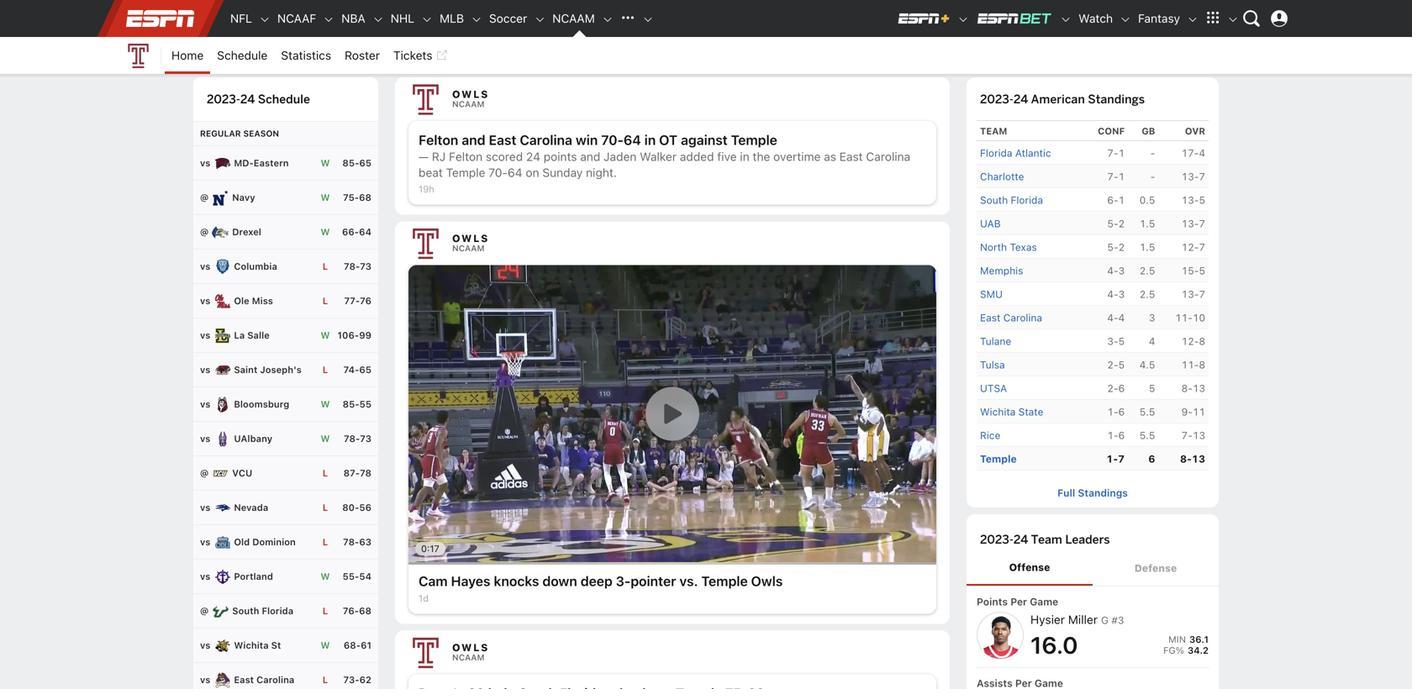 Task type: vqa. For each thing, say whether or not it's contained in the screenshot.


Task type: describe. For each thing, give the bounding box(es) containing it.
l for 87-78
[[323, 468, 328, 479]]

l for 80-56
[[323, 502, 328, 513]]

points per game
[[977, 596, 1059, 608]]

5.5 for 9-11
[[1140, 406, 1156, 418]]

carolina down 'st'
[[256, 675, 295, 686]]

gb
[[1142, 126, 1156, 137]]

12-8
[[1182, 335, 1206, 347]]

assists per game
[[977, 678, 1064, 689]]

8- for 6
[[1181, 453, 1192, 465]]

espn more sports home page image
[[615, 6, 641, 31]]

sunday
[[543, 166, 583, 180]]

16.0
[[1031, 631, 1078, 659]]

east right as at top
[[840, 150, 863, 164]]

joseph's
[[260, 365, 302, 375]]

ovr
[[1185, 126, 1206, 137]]

73 for w
[[360, 433, 372, 444]]

saint
[[234, 365, 258, 375]]

2 vertical spatial florida
[[262, 606, 294, 617]]

0 vertical spatial felton
[[419, 132, 459, 148]]

2.5 for 13-7
[[1140, 288, 1156, 300]]

full standings link
[[1058, 487, 1128, 499]]

80-56
[[342, 502, 372, 513]]

espn+ image
[[897, 12, 951, 25]]

ot
[[659, 132, 678, 148]]

vs for ole miss
[[200, 296, 210, 306]]

5 for 2-
[[1119, 359, 1125, 371]]

overtime
[[774, 150, 821, 164]]

2 vertical spatial 3
[[1149, 312, 1156, 324]]

0 horizontal spatial east carolina
[[234, 675, 295, 686]]

temple down rice link
[[980, 453, 1017, 465]]

salle
[[247, 330, 270, 341]]

11- for 8
[[1182, 359, 1199, 371]]

w for 78-73
[[321, 433, 330, 444]]

55
[[360, 399, 372, 410]]

cam
[[419, 573, 448, 589]]

deep
[[581, 573, 613, 589]]

felton and east carolina win 70-64 in ot against temple — rj felton scored 24 points and jaden walker added five in the overtime as east carolina beat temple 70-64 on sunday night. 19h
[[419, 132, 911, 195]]

2023- for 2023-24 american standings
[[980, 92, 1014, 107]]

dominion
[[252, 537, 296, 548]]

8 for 11-
[[1199, 359, 1206, 371]]

0 vertical spatial 3-
[[1108, 335, 1119, 347]]

ncaaf link
[[271, 0, 323, 37]]

78-63
[[343, 537, 372, 548]]

7- for 17-4
[[1108, 147, 1119, 159]]

md-
[[234, 158, 254, 169]]

l for 74-65
[[323, 365, 328, 375]]

the
[[753, 150, 771, 164]]

tulane
[[980, 335, 1012, 347]]

cam hayes knocks down deep 3-pointer vs. temple owls 1d
[[419, 573, 783, 604]]

74-65
[[344, 365, 372, 375]]

tulsa link
[[980, 357, 1005, 373]]

statistics link
[[274, 37, 338, 74]]

east down smu link
[[980, 312, 1001, 324]]

ncaam inside 'link'
[[553, 11, 595, 25]]

1 horizontal spatial 70-
[[601, 132, 624, 148]]

w for 85-55
[[321, 399, 330, 410]]

66-64
[[342, 227, 372, 238]]

g
[[1101, 615, 1109, 626]]

carolina right as at top
[[866, 150, 911, 164]]

la
[[234, 330, 245, 341]]

rice link
[[980, 428, 1001, 444]]

3 for 15-5
[[1119, 265, 1125, 277]]

61
[[361, 640, 372, 651]]

@ for navy
[[200, 192, 209, 203]]

carolina up tulane 'link'
[[1004, 312, 1043, 324]]

pointer
[[631, 573, 676, 589]]

espn plus image
[[958, 14, 970, 25]]

more sports image
[[642, 14, 654, 25]]

5 down 4.5 at the right
[[1149, 383, 1156, 394]]

1-7
[[1107, 453, 1125, 465]]

85-55
[[343, 399, 372, 410]]

5- for 13-7
[[1108, 218, 1119, 230]]

7-1 for 17-4
[[1108, 147, 1125, 159]]

cam hayes knocks down deep 3-pointer vs. temple owls element
[[409, 265, 937, 614]]

1 vertical spatial south florida
[[232, 606, 294, 617]]

5.5 for 7-13
[[1140, 430, 1156, 441]]

13- for -
[[1182, 171, 1199, 182]]

0 vertical spatial in
[[645, 132, 656, 148]]

per for points
[[1011, 596, 1028, 608]]

0 horizontal spatial 70-
[[489, 166, 508, 180]]

- for 13-7
[[1151, 171, 1156, 182]]

24 for 2023-24 team leaders
[[1014, 532, 1029, 547]]

ncaam link
[[546, 0, 602, 37]]

9-
[[1182, 406, 1193, 418]]

5-2 for 13-7
[[1108, 218, 1125, 230]]

1 for 17-4
[[1119, 147, 1125, 159]]

wichita state
[[980, 406, 1044, 418]]

w for 68-61
[[321, 640, 330, 651]]

soccer image
[[534, 14, 546, 25]]

down
[[543, 573, 577, 589]]

vs for saint joseph's
[[200, 365, 210, 375]]

—
[[419, 150, 429, 164]]

16.0 list
[[977, 595, 1209, 689]]

78-73 for w
[[344, 433, 372, 444]]

on
[[526, 166, 539, 180]]

vs for portland
[[200, 571, 210, 582]]

nba link
[[335, 0, 372, 37]]

1 horizontal spatial in
[[740, 150, 750, 164]]

2 vertical spatial 4
[[1149, 335, 1156, 347]]

rice
[[980, 430, 1001, 441]]

75-68
[[343, 192, 372, 203]]

4-3 for 13-7
[[1108, 288, 1125, 300]]

78
[[360, 468, 372, 479]]

5-2 for 12-7
[[1108, 241, 1125, 253]]

1- for 9-11
[[1108, 406, 1119, 418]]

game for points per game
[[1030, 596, 1059, 608]]

vs for md-eastern
[[200, 158, 210, 169]]

78- for old dominion
[[343, 537, 359, 548]]

78- for columbia
[[344, 261, 360, 272]]

2 for 12-7
[[1119, 241, 1125, 253]]

2023- for 2023-24 team leaders
[[980, 532, 1014, 547]]

12- for 7
[[1182, 241, 1199, 253]]

added
[[680, 150, 714, 164]]

6-
[[1108, 194, 1119, 206]]

12- for 8
[[1182, 335, 1199, 347]]

4-3 for 15-5
[[1108, 265, 1125, 277]]

fantasy image
[[1187, 14, 1199, 25]]

watch image
[[1120, 14, 1132, 25]]

13- for 2.5
[[1182, 288, 1199, 300]]

watch link
[[1072, 0, 1120, 37]]

regular
[[200, 129, 241, 138]]

ualbany
[[234, 433, 273, 444]]

0:17
[[421, 544, 440, 554]]

atlantic
[[1016, 147, 1052, 159]]

navy
[[232, 192, 255, 203]]

73-62
[[344, 675, 372, 686]]

0 vertical spatial 64
[[624, 132, 641, 148]]

78- for ualbany
[[344, 433, 360, 444]]

77-
[[344, 296, 360, 306]]

defense
[[1135, 562, 1177, 574]]

scored
[[486, 150, 523, 164]]

columbia
[[234, 261, 277, 272]]

tickets
[[393, 48, 433, 62]]

schedule inside schedule link
[[217, 48, 268, 62]]

0.5
[[1140, 194, 1156, 206]]

game for assists per game
[[1035, 678, 1064, 689]]

temple right beat
[[446, 166, 486, 180]]

soccer
[[489, 11, 527, 25]]

73 for l
[[360, 261, 372, 272]]

2 vertical spatial 64
[[359, 227, 372, 238]]

ole
[[234, 296, 249, 306]]

nba
[[342, 11, 366, 25]]

fantasy link
[[1132, 0, 1187, 37]]

10
[[1193, 312, 1206, 324]]

8-13 for 5
[[1182, 383, 1206, 394]]

home link
[[165, 37, 210, 74]]

ncaaf image
[[323, 14, 335, 25]]

florida atlantic link
[[980, 145, 1052, 161]]

full
[[1058, 487, 1076, 499]]

east up scored
[[489, 132, 517, 148]]

3- inside cam hayes knocks down deep 3-pointer vs. temple owls 1d
[[616, 573, 631, 589]]

night.
[[586, 166, 617, 180]]

vs for ualbany
[[200, 433, 210, 444]]

76-68
[[343, 606, 372, 617]]

texas
[[1010, 241, 1037, 253]]

vs for nevada
[[200, 502, 210, 513]]

13-7 for 2.5
[[1182, 288, 1206, 300]]

1 horizontal spatial 64
[[508, 166, 523, 180]]

13 for 6
[[1192, 453, 1206, 465]]

owls inside cam hayes knocks down deep 3-pointer vs. temple owls 1d
[[751, 573, 783, 589]]

2-6
[[1108, 383, 1125, 394]]

utsa link
[[980, 380, 1007, 396]]

15-5
[[1182, 265, 1206, 277]]

roster
[[345, 48, 380, 62]]

1 horizontal spatial south
[[980, 194, 1008, 206]]

nfl image
[[259, 14, 271, 25]]

7 for smu
[[1199, 288, 1206, 300]]

md-eastern
[[234, 158, 289, 169]]

vs for bloomsburg
[[200, 399, 210, 410]]

five
[[718, 150, 737, 164]]

76
[[360, 296, 372, 306]]

florida atlantic
[[980, 147, 1052, 159]]

vs for old dominion
[[200, 537, 210, 548]]

@ for south florida
[[200, 606, 209, 617]]

l for 77-76
[[323, 296, 328, 306]]

tab list containing offense
[[967, 551, 1219, 586]]

0 horizontal spatial espn bet image
[[976, 12, 1054, 25]]

7 up full standings
[[1118, 453, 1125, 465]]

nhl image
[[421, 14, 433, 25]]

charlotte
[[980, 171, 1025, 182]]

2023- for 2023-24 schedule
[[207, 92, 240, 107]]

north texas link
[[980, 239, 1037, 255]]

5- for 12-7
[[1108, 241, 1119, 253]]

8 for 12-
[[1199, 335, 1206, 347]]

2023-24 schedule
[[207, 92, 310, 107]]

regular season
[[200, 129, 279, 138]]



Task type: locate. For each thing, give the bounding box(es) containing it.
5 for 15-
[[1199, 265, 1206, 277]]

per right assists
[[1016, 678, 1032, 689]]

2 for 13-7
[[1119, 218, 1125, 230]]

1 vertical spatial game
[[1035, 678, 1064, 689]]

smu link
[[980, 286, 1003, 302]]

0 horizontal spatial south
[[232, 606, 259, 617]]

3
[[1119, 265, 1125, 277], [1119, 288, 1125, 300], [1149, 312, 1156, 324]]

7- up 6-
[[1108, 171, 1119, 182]]

1 vs from the top
[[200, 158, 210, 169]]

0 vertical spatial 2
[[1119, 218, 1125, 230]]

0 vertical spatial 68
[[359, 192, 372, 203]]

6 up 1-7
[[1119, 430, 1125, 441]]

34.2
[[1188, 645, 1209, 656]]

11 vs from the top
[[200, 640, 210, 651]]

felton up rj
[[419, 132, 459, 148]]

1- for 8-13
[[1107, 453, 1118, 465]]

0 horizontal spatial 3-
[[616, 573, 631, 589]]

1 horizontal spatial and
[[580, 150, 601, 164]]

17-
[[1182, 147, 1199, 159]]

1 owls ncaam from the top
[[452, 88, 490, 109]]

ncaaf
[[277, 11, 316, 25]]

78-73 up 87-78
[[344, 433, 372, 444]]

1 vertical spatial felton
[[449, 150, 483, 164]]

w for 85-65
[[321, 158, 330, 169]]

1.5 down the 0.5
[[1140, 218, 1156, 230]]

1 horizontal spatial south florida
[[980, 194, 1044, 206]]

0 vertical spatial 1.5
[[1140, 218, 1156, 230]]

4 13- from the top
[[1182, 288, 1199, 300]]

4 vs from the top
[[200, 330, 210, 341]]

1 horizontal spatial 4
[[1149, 335, 1156, 347]]

in left ot
[[645, 132, 656, 148]]

felton right rj
[[449, 150, 483, 164]]

7- down 9-
[[1182, 430, 1193, 441]]

0 vertical spatial south
[[980, 194, 1008, 206]]

ncaam image
[[602, 14, 614, 25]]

w
[[321, 158, 330, 169], [321, 192, 330, 203], [321, 227, 330, 238], [321, 330, 330, 341], [321, 399, 330, 410], [321, 433, 330, 444], [321, 571, 330, 582], [321, 640, 330, 651]]

1 vertical spatial 2-
[[1108, 383, 1119, 394]]

schedule up season in the top left of the page
[[258, 92, 310, 107]]

standings inside full standings link
[[1078, 487, 1128, 499]]

0 horizontal spatial and
[[462, 132, 486, 148]]

1 vertical spatial 78-73
[[344, 433, 372, 444]]

as
[[824, 150, 837, 164]]

1 vertical spatial 12-
[[1182, 335, 1199, 347]]

1 5.5 from the top
[[1140, 406, 1156, 418]]

7-1
[[1108, 147, 1125, 159], [1108, 171, 1125, 182]]

1 vertical spatial and
[[580, 150, 601, 164]]

1 vertical spatial 1-
[[1108, 430, 1119, 441]]

13- right the 0.5
[[1182, 194, 1199, 206]]

0 vertical spatial 5-2
[[1108, 218, 1125, 230]]

2 5.5 from the top
[[1140, 430, 1156, 441]]

54
[[359, 571, 372, 582]]

team
[[980, 126, 1008, 137], [1031, 532, 1063, 547]]

64
[[624, 132, 641, 148], [508, 166, 523, 180], [359, 227, 372, 238]]

1-6 up 1-7
[[1108, 430, 1125, 441]]

st
[[271, 640, 281, 651]]

13-5
[[1182, 194, 1206, 206]]

1 2.5 from the top
[[1140, 265, 1156, 277]]

1 - from the top
[[1151, 147, 1156, 159]]

2 1.5 from the top
[[1140, 241, 1156, 253]]

1 vertical spatial 13
[[1193, 430, 1206, 441]]

2 vertical spatial 1
[[1119, 194, 1125, 206]]

1- down 2-6
[[1108, 406, 1119, 418]]

vs for la salle
[[200, 330, 210, 341]]

2 2 from the top
[[1119, 241, 1125, 253]]

@ for vcu
[[200, 468, 209, 479]]

nba image
[[372, 14, 384, 25]]

1 for 13-7
[[1119, 171, 1125, 182]]

1 4- from the top
[[1108, 265, 1119, 277]]

85-
[[343, 158, 359, 169], [343, 399, 360, 410]]

1.5 for 13-7
[[1140, 218, 1156, 230]]

1 vertical spatial 7-1
[[1108, 171, 1125, 182]]

7 for uab
[[1199, 218, 1206, 230]]

11- up 12-8
[[1176, 312, 1193, 324]]

17-4
[[1182, 147, 1206, 159]]

76-
[[343, 606, 359, 617]]

85- up the 75-
[[343, 158, 359, 169]]

1 vertical spatial 4-3
[[1108, 288, 1125, 300]]

2 85- from the top
[[343, 399, 360, 410]]

0 vertical spatial 1-
[[1108, 406, 1119, 418]]

13 down 11
[[1193, 430, 1206, 441]]

13-7 for -
[[1182, 171, 1206, 182]]

defense button
[[1093, 553, 1219, 584]]

80-
[[342, 502, 359, 513]]

6 l from the top
[[323, 537, 328, 548]]

1 vertical spatial 8
[[1199, 359, 1206, 371]]

1 78- from the top
[[344, 261, 360, 272]]

13 for 5
[[1193, 383, 1206, 394]]

5 vs from the top
[[200, 365, 210, 375]]

assists per game link
[[977, 677, 1209, 689]]

0 vertical spatial 8
[[1199, 335, 1206, 347]]

0 vertical spatial south florida
[[980, 194, 1044, 206]]

wichita left 'st'
[[234, 640, 269, 651]]

5 down 17-4 on the top right of page
[[1199, 194, 1206, 206]]

1 vertical spatial florida
[[1011, 194, 1044, 206]]

4 w from the top
[[321, 330, 330, 341]]

in
[[645, 132, 656, 148], [740, 150, 750, 164]]

55-
[[343, 571, 359, 582]]

1 down conf
[[1119, 147, 1125, 159]]

team up offense
[[1031, 532, 1063, 547]]

standings down 1-7
[[1078, 487, 1128, 499]]

1-6 down 2-6
[[1108, 406, 1125, 418]]

east down the wichita st
[[234, 675, 254, 686]]

0 vertical spatial 78-73
[[344, 261, 372, 272]]

hysier miller image
[[977, 612, 1024, 659]]

5 w from the top
[[321, 399, 330, 410]]

1 left the 0.5
[[1119, 194, 1125, 206]]

nfl link
[[224, 0, 259, 37]]

conf
[[1098, 126, 1125, 137]]

wichita
[[980, 406, 1016, 418], [234, 640, 269, 651]]

2 vertical spatial 1-
[[1107, 453, 1118, 465]]

0 horizontal spatial 4
[[1119, 312, 1125, 324]]

american
[[1031, 92, 1085, 107]]

6 vs from the top
[[200, 399, 210, 410]]

owls ncaam
[[452, 88, 490, 109], [452, 233, 490, 253], [452, 642, 490, 663]]

0 vertical spatial 3
[[1119, 265, 1125, 277]]

miller
[[1069, 613, 1098, 627]]

7 for charlotte
[[1199, 171, 1206, 182]]

1 vertical spatial 11-
[[1182, 359, 1199, 371]]

2 12- from the top
[[1182, 335, 1199, 347]]

6 for 7-13
[[1119, 430, 1125, 441]]

espn bet image right espn plus image
[[976, 12, 1054, 25]]

1 2 from the top
[[1119, 218, 1125, 230]]

7 l from the top
[[323, 606, 328, 617]]

0 vertical spatial 65
[[359, 158, 372, 169]]

2 vs from the top
[[200, 261, 210, 272]]

73 up 76
[[360, 261, 372, 272]]

florida
[[980, 147, 1013, 159], [1011, 194, 1044, 206], [262, 606, 294, 617]]

5 down 3-5 at the right
[[1119, 359, 1125, 371]]

fantasy
[[1139, 11, 1181, 25]]

3 owls ncaam from the top
[[452, 642, 490, 663]]

8 vs from the top
[[200, 502, 210, 513]]

4 for 17-
[[1199, 147, 1206, 159]]

65
[[359, 158, 372, 169], [359, 365, 372, 375]]

0 vertical spatial 11-
[[1176, 312, 1193, 324]]

east carolina up tulane 'link'
[[980, 312, 1043, 324]]

5 for 13-
[[1199, 194, 1206, 206]]

2 5-2 from the top
[[1108, 241, 1125, 253]]

24 for 2023-24 american standings
[[1014, 92, 1029, 107]]

3- right deep
[[616, 573, 631, 589]]

standings up conf
[[1088, 92, 1145, 107]]

4 for 4-
[[1119, 312, 1125, 324]]

6-1
[[1108, 194, 1125, 206]]

8-13
[[1182, 383, 1206, 394], [1181, 453, 1206, 465]]

florida down charlotte
[[1011, 194, 1044, 206]]

0 horizontal spatial 64
[[359, 227, 372, 238]]

78-73 for l
[[344, 261, 372, 272]]

2- down 3-5 at the right
[[1108, 359, 1119, 371]]

1-6 for 7-13
[[1108, 430, 1125, 441]]

nhl
[[391, 11, 415, 25]]

1 vertical spatial 1.5
[[1140, 241, 1156, 253]]

more espn image
[[1201, 6, 1226, 31]]

68 down 54
[[359, 606, 372, 617]]

per
[[1011, 596, 1028, 608], [1016, 678, 1032, 689]]

drexel
[[232, 227, 261, 238]]

7-1 up "6-1"
[[1108, 171, 1125, 182]]

1 vertical spatial 73
[[360, 433, 372, 444]]

70- up "jaden"
[[601, 132, 624, 148]]

1 vertical spatial 4
[[1119, 312, 1125, 324]]

64 left on
[[508, 166, 523, 180]]

vs.
[[680, 573, 698, 589]]

2-5
[[1108, 359, 1125, 371]]

east carolina down the wichita st
[[234, 675, 295, 686]]

2 vertical spatial owls ncaam
[[452, 642, 490, 663]]

1 1 from the top
[[1119, 147, 1125, 159]]

1 vertical spatial 2.5
[[1140, 288, 1156, 300]]

1 horizontal spatial team
[[1031, 532, 1063, 547]]

1 68 from the top
[[359, 192, 372, 203]]

13-7 down 15-5
[[1182, 288, 1206, 300]]

min 36.1 fg% 34.2
[[1164, 634, 1209, 656]]

espn bet image left watch
[[1060, 14, 1072, 25]]

1 vertical spatial 64
[[508, 166, 523, 180]]

espn bet image
[[976, 12, 1054, 25], [1060, 14, 1072, 25]]

68 for 76-
[[359, 606, 372, 617]]

0 vertical spatial 7-
[[1108, 147, 1119, 159]]

south up uab
[[980, 194, 1008, 206]]

4 up 4.5 at the right
[[1149, 335, 1156, 347]]

13 for 5.5
[[1193, 430, 1206, 441]]

schedule down nfl "link" on the left of page
[[217, 48, 268, 62]]

0 vertical spatial standings
[[1088, 92, 1145, 107]]

7 vs from the top
[[200, 433, 210, 444]]

7-1 for 13-7
[[1108, 171, 1125, 182]]

mlb link
[[433, 0, 471, 37]]

1 12- from the top
[[1182, 241, 1199, 253]]

1 vertical spatial east carolina
[[234, 675, 295, 686]]

8-13 down 7-13
[[1181, 453, 1206, 465]]

per right points
[[1011, 596, 1028, 608]]

10 vs from the top
[[200, 571, 210, 582]]

13- down 15-
[[1182, 288, 1199, 300]]

vs for wichita st
[[200, 640, 210, 651]]

0 vertical spatial 5.5
[[1140, 406, 1156, 418]]

mlb image
[[471, 14, 483, 25]]

4- for 13-7
[[1108, 288, 1119, 300]]

charlotte link
[[980, 169, 1025, 185]]

schedule
[[217, 48, 268, 62], [258, 92, 310, 107]]

3 w from the top
[[321, 227, 330, 238]]

2.5
[[1140, 265, 1156, 277], [1140, 288, 1156, 300]]

5 down 4-4
[[1119, 335, 1125, 347]]

1 up "6-1"
[[1119, 171, 1125, 182]]

0 horizontal spatial south florida
[[232, 606, 294, 617]]

l for 78-63
[[323, 537, 328, 548]]

1 w from the top
[[321, 158, 330, 169]]

2 4-3 from the top
[[1108, 288, 1125, 300]]

1- up full standings
[[1107, 453, 1118, 465]]

1 vertical spatial 3
[[1119, 288, 1125, 300]]

11-8
[[1182, 359, 1206, 371]]

73 up the '78'
[[360, 433, 372, 444]]

global navigation element
[[118, 0, 1295, 37]]

2 5- from the top
[[1108, 241, 1119, 253]]

0 vertical spatial -
[[1151, 147, 1156, 159]]

65 up the 55
[[359, 365, 372, 375]]

team up florida atlantic link
[[980, 126, 1008, 137]]

5 for 3-
[[1119, 335, 1125, 347]]

vs for columbia
[[200, 261, 210, 272]]

0 vertical spatial 12-
[[1182, 241, 1199, 253]]

11
[[1193, 406, 1206, 418]]

74-
[[344, 365, 359, 375]]

1 @ from the top
[[200, 192, 209, 203]]

win
[[576, 132, 598, 148]]

1 vertical spatial wichita
[[234, 640, 269, 651]]

13- up 12-7
[[1182, 218, 1199, 230]]

temple link
[[980, 451, 1017, 467]]

0 vertical spatial 2.5
[[1140, 265, 1156, 277]]

3 4- from the top
[[1108, 312, 1119, 324]]

4
[[1199, 147, 1206, 159], [1119, 312, 1125, 324], [1149, 335, 1156, 347]]

78-73
[[344, 261, 372, 272], [344, 433, 372, 444]]

north texas
[[980, 241, 1037, 253]]

north
[[980, 241, 1007, 253]]

full standings
[[1058, 487, 1128, 499]]

1 5- from the top
[[1108, 218, 1119, 230]]

2 13-7 from the top
[[1182, 218, 1206, 230]]

64 up "jaden"
[[624, 132, 641, 148]]

1 13-7 from the top
[[1182, 171, 1206, 182]]

1 horizontal spatial wichita
[[980, 406, 1016, 418]]

1 vertical spatial team
[[1031, 532, 1063, 547]]

78- up 55-
[[343, 537, 359, 548]]

1 vertical spatial 4-
[[1108, 288, 1119, 300]]

vs for east carolina
[[200, 675, 210, 686]]

6 for 8-13
[[1119, 383, 1125, 394]]

schedule link
[[210, 37, 274, 74]]

1 vertical spatial 5-
[[1108, 241, 1119, 253]]

roster link
[[338, 37, 387, 74]]

1 vertical spatial 13-7
[[1182, 218, 1206, 230]]

6 right 1-7
[[1149, 453, 1156, 465]]

8 down the 10
[[1199, 335, 1206, 347]]

jaden
[[604, 150, 637, 164]]

south florida down charlotte
[[980, 194, 1044, 206]]

1 1-6 from the top
[[1108, 406, 1125, 418]]

2 1-6 from the top
[[1108, 430, 1125, 441]]

2 2.5 from the top
[[1140, 288, 1156, 300]]

11- for 10
[[1176, 312, 1193, 324]]

3 @ from the top
[[200, 468, 209, 479]]

1 1.5 from the top
[[1140, 218, 1156, 230]]

2 owls ncaam from the top
[[452, 233, 490, 253]]

4-3
[[1108, 265, 1125, 277], [1108, 288, 1125, 300]]

advertisement element
[[298, 0, 1114, 69]]

2 vertical spatial 78-
[[343, 537, 359, 548]]

1- up 1-7
[[1108, 430, 1119, 441]]

2 - from the top
[[1151, 171, 1156, 182]]

home
[[172, 48, 204, 62]]

13 down 7-13
[[1192, 453, 1206, 465]]

assists
[[977, 678, 1013, 689]]

6 for 9-11
[[1119, 406, 1125, 418]]

1 85- from the top
[[343, 158, 359, 169]]

4- for 15-5
[[1108, 265, 1119, 277]]

leaders
[[1066, 532, 1110, 547]]

1 vertical spatial standings
[[1078, 487, 1128, 499]]

l for 76-68
[[323, 606, 328, 617]]

13- for 0.5
[[1182, 194, 1199, 206]]

3 l from the top
[[323, 365, 328, 375]]

7-13
[[1182, 430, 1206, 441]]

2 l from the top
[[323, 296, 328, 306]]

1 vertical spatial 2
[[1119, 241, 1125, 253]]

0 vertical spatial 8-
[[1182, 383, 1193, 394]]

1 horizontal spatial espn bet image
[[1060, 14, 1072, 25]]

8 l from the top
[[323, 675, 328, 686]]

1 2- from the top
[[1108, 359, 1119, 371]]

0 vertical spatial 70-
[[601, 132, 624, 148]]

1 65 from the top
[[359, 158, 372, 169]]

4-4
[[1108, 312, 1125, 324]]

12- up 15-
[[1182, 241, 1199, 253]]

1 5-2 from the top
[[1108, 218, 1125, 230]]

wichita inside 'link'
[[980, 406, 1016, 418]]

state
[[1019, 406, 1044, 418]]

2 horizontal spatial 64
[[624, 132, 641, 148]]

1 4-3 from the top
[[1108, 265, 1125, 277]]

external link image
[[436, 45, 448, 66]]

3 13-7 from the top
[[1182, 288, 1206, 300]]

0 vertical spatial florida
[[980, 147, 1013, 159]]

65 up 75-68
[[359, 158, 372, 169]]

1.5 for 12-7
[[1140, 241, 1156, 253]]

24 up on
[[526, 150, 541, 164]]

1 8 from the top
[[1199, 335, 1206, 347]]

7 up '13-5'
[[1199, 171, 1206, 182]]

south florida link
[[980, 192, 1044, 208]]

78-73 up 77-76
[[344, 261, 372, 272]]

12 vs from the top
[[200, 675, 210, 686]]

36.1
[[1190, 634, 1209, 645]]

13 up 11
[[1193, 383, 1206, 394]]

24 for 2023-24 schedule
[[240, 92, 255, 107]]

24 up the regular season
[[240, 92, 255, 107]]

1 73 from the top
[[360, 261, 372, 272]]

11-10
[[1176, 312, 1206, 324]]

4 @ from the top
[[200, 606, 209, 617]]

3 vs from the top
[[200, 296, 210, 306]]

12- down 11-10
[[1182, 335, 1199, 347]]

7-1 down conf
[[1108, 147, 1125, 159]]

2 2- from the top
[[1108, 383, 1119, 394]]

2 7-1 from the top
[[1108, 171, 1125, 182]]

nfl
[[230, 11, 252, 25]]

temple right vs.
[[702, 573, 748, 589]]

min
[[1169, 634, 1186, 645]]

rj
[[432, 150, 446, 164]]

1 vertical spatial per
[[1016, 678, 1032, 689]]

1 13- from the top
[[1182, 171, 1199, 182]]

1 vertical spatial south
[[232, 606, 259, 617]]

2 68 from the top
[[359, 606, 372, 617]]

65 for 74-
[[359, 365, 372, 375]]

2 78-73 from the top
[[344, 433, 372, 444]]

3 for 13-7
[[1119, 288, 1125, 300]]

0 vertical spatial 4
[[1199, 147, 1206, 159]]

1 vertical spatial owls ncaam
[[452, 233, 490, 253]]

tab list
[[967, 551, 1219, 586]]

1 vertical spatial 70-
[[489, 166, 508, 180]]

24 up offense
[[1014, 532, 1029, 547]]

3 1 from the top
[[1119, 194, 1125, 206]]

w for 75-68
[[321, 192, 330, 203]]

12-
[[1182, 241, 1199, 253], [1182, 335, 1199, 347]]

0 vertical spatial 4-
[[1108, 265, 1119, 277]]

8-13 for 6
[[1181, 453, 1206, 465]]

68 down '85-65'
[[359, 192, 372, 203]]

7- down conf
[[1108, 147, 1119, 159]]

3 13- from the top
[[1182, 218, 1199, 230]]

1.5 left 12-7
[[1140, 241, 1156, 253]]

64 down 75-68
[[359, 227, 372, 238]]

@ for drexel
[[200, 227, 209, 238]]

2023- up regular
[[207, 92, 240, 107]]

wichita st
[[234, 640, 281, 651]]

l for 73-62
[[323, 675, 328, 686]]

1 vertical spatial in
[[740, 150, 750, 164]]

1 vertical spatial 65
[[359, 365, 372, 375]]

1- for 7-13
[[1108, 430, 1119, 441]]

2 4- from the top
[[1108, 288, 1119, 300]]

2 1 from the top
[[1119, 171, 1125, 182]]

7
[[1199, 171, 1206, 182], [1199, 218, 1206, 230], [1199, 241, 1206, 253], [1199, 288, 1206, 300], [1118, 453, 1125, 465]]

0 horizontal spatial team
[[980, 126, 1008, 137]]

1 vertical spatial 68
[[359, 606, 372, 617]]

85- for 55
[[343, 399, 360, 410]]

1 vertical spatial schedule
[[258, 92, 310, 107]]

24 inside felton and east carolina win 70-64 in ot against temple — rj felton scored 24 points and jaden walker added five in the overtime as east carolina beat temple 70-64 on sunday night. 19h
[[526, 150, 541, 164]]

3 78- from the top
[[343, 537, 359, 548]]

3- down 4-4
[[1108, 335, 1119, 347]]

8 down 12-8
[[1199, 359, 1206, 371]]

2 65 from the top
[[359, 365, 372, 375]]

old
[[234, 537, 250, 548]]

florida up charlotte link
[[980, 147, 1013, 159]]

2- for 2-5
[[1108, 359, 1119, 371]]

6 down 2-5
[[1119, 383, 1125, 394]]

15-
[[1182, 265, 1199, 277]]

#3
[[1112, 615, 1125, 626]]

7 w from the top
[[321, 571, 330, 582]]

- for 17-4
[[1151, 147, 1156, 159]]

w for 66-64
[[321, 227, 330, 238]]

profile management image
[[1271, 10, 1288, 27]]

wichita for wichita st
[[234, 640, 269, 651]]

1 vertical spatial -
[[1151, 171, 1156, 182]]

3-
[[1108, 335, 1119, 347], [616, 573, 631, 589]]

1 vertical spatial 85-
[[343, 399, 360, 410]]

1 for 13-5
[[1119, 194, 1125, 206]]

8- up 9-
[[1182, 383, 1193, 394]]

0 vertical spatial wichita
[[980, 406, 1016, 418]]

0 vertical spatial 1
[[1119, 147, 1125, 159]]

8- for 5
[[1182, 383, 1193, 394]]

73-
[[344, 675, 360, 686]]

4 up 3-5 at the right
[[1119, 312, 1125, 324]]

-
[[1151, 147, 1156, 159], [1151, 171, 1156, 182]]

7 up 15-5
[[1199, 241, 1206, 253]]

temple inside cam hayes knocks down deep 3-pointer vs. temple owls 1d
[[702, 573, 748, 589]]

1 7-1 from the top
[[1108, 147, 1125, 159]]

7- for 13-7
[[1108, 171, 1119, 182]]

per for assists
[[1016, 678, 1032, 689]]

8 w from the top
[[321, 640, 330, 651]]

0 vertical spatial 85-
[[343, 158, 359, 169]]

w for 55-54
[[321, 571, 330, 582]]

1 horizontal spatial east carolina
[[980, 312, 1043, 324]]

2 8 from the top
[[1199, 359, 1206, 371]]

5-
[[1108, 218, 1119, 230], [1108, 241, 1119, 253]]

wichita for wichita state
[[980, 406, 1016, 418]]

4 l from the top
[[323, 468, 328, 479]]

1-6 for 9-11
[[1108, 406, 1125, 418]]

9 vs from the top
[[200, 537, 210, 548]]

2 73 from the top
[[360, 433, 372, 444]]

2 @ from the top
[[200, 227, 209, 238]]

0 vertical spatial 78-
[[344, 261, 360, 272]]

per inside assists per game link
[[1016, 678, 1032, 689]]

6 down 2-6
[[1119, 406, 1125, 418]]

ncaam
[[553, 11, 595, 25], [452, 99, 485, 109], [452, 244, 485, 253], [452, 653, 485, 663]]

65 for 85-
[[359, 158, 372, 169]]

0 vertical spatial 1-6
[[1108, 406, 1125, 418]]

1 l from the top
[[323, 261, 328, 272]]

tulane link
[[980, 333, 1012, 349]]

68 for 75-
[[359, 192, 372, 203]]

fg%
[[1164, 645, 1185, 656]]

smu
[[980, 288, 1003, 300]]

temple up "the" in the top right of the page
[[731, 132, 778, 148]]

2- down 2-5
[[1108, 383, 1119, 394]]

against
[[681, 132, 728, 148]]

more espn image
[[1228, 14, 1239, 25]]

2 vertical spatial 13-7
[[1182, 288, 1206, 300]]

- down the gb
[[1151, 147, 1156, 159]]

1 vertical spatial 5.5
[[1140, 430, 1156, 441]]

1 vertical spatial 3-
[[616, 573, 631, 589]]

11- down 12-8
[[1182, 359, 1199, 371]]

5 l from the top
[[323, 502, 328, 513]]

2 78- from the top
[[344, 433, 360, 444]]

1 78-73 from the top
[[344, 261, 372, 272]]

2 w from the top
[[321, 192, 330, 203]]

70- down scored
[[489, 166, 508, 180]]

1 vertical spatial 78-
[[344, 433, 360, 444]]

game up hysier
[[1030, 596, 1059, 608]]

carolina up points
[[520, 132, 573, 148]]

7 for north texas
[[1199, 241, 1206, 253]]

2 13- from the top
[[1182, 194, 1199, 206]]

6 w from the top
[[321, 433, 330, 444]]

78- up 77-
[[344, 261, 360, 272]]

2.5 for 15-5
[[1140, 265, 1156, 277]]

0 vertical spatial 8-13
[[1182, 383, 1206, 394]]

13- for 1.5
[[1182, 218, 1199, 230]]

2 vertical spatial 7-
[[1182, 430, 1193, 441]]

2- for 2-6
[[1108, 383, 1119, 394]]



